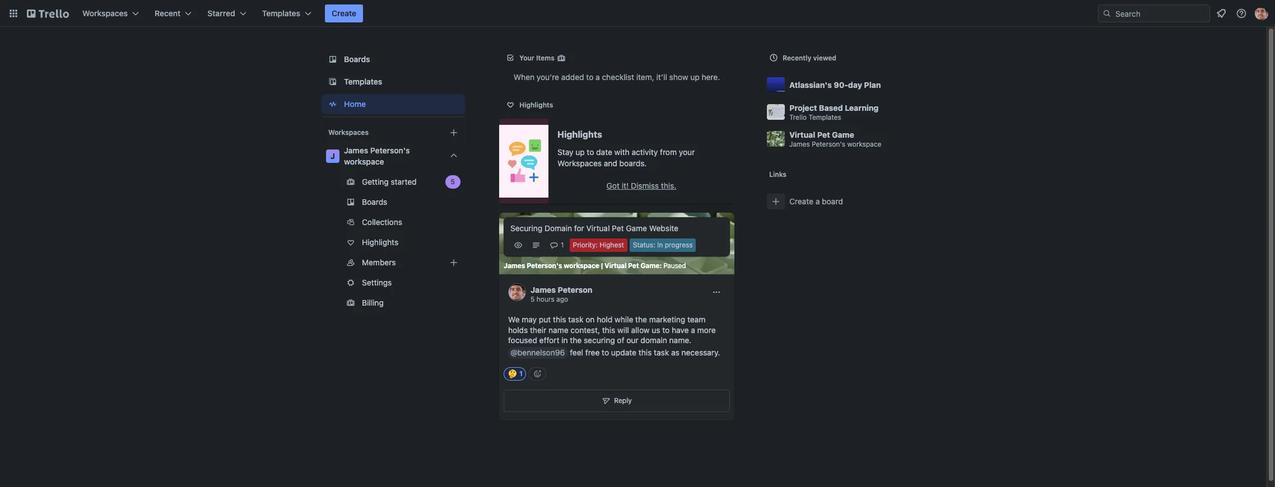 Task type: vqa. For each thing, say whether or not it's contained in the screenshot.
PRIMARY ELEMENT
yes



Task type: describe. For each thing, give the bounding box(es) containing it.
update
[[611, 348, 637, 357]]

more
[[697, 325, 716, 335]]

you're
[[537, 72, 559, 82]]

add image
[[447, 256, 461, 270]]

Search field
[[1112, 5, 1210, 22]]

feel
[[570, 348, 583, 357]]

activity
[[632, 147, 658, 157]]

add reaction image
[[529, 368, 546, 381]]

create for create a board
[[790, 197, 814, 206]]

create a board
[[790, 197, 843, 206]]

atlassian's 90-day plan
[[790, 80, 881, 90]]

our
[[627, 336, 639, 345]]

have
[[672, 325, 689, 335]]

getting
[[362, 177, 389, 187]]

2 vertical spatial game
[[641, 262, 660, 270]]

item,
[[636, 72, 654, 82]]

project
[[790, 103, 817, 112]]

90-
[[834, 80, 848, 90]]

members link
[[322, 254, 465, 272]]

|
[[601, 262, 603, 270]]

1 vertical spatial this
[[602, 325, 615, 335]]

progress
[[665, 241, 693, 249]]

your
[[519, 54, 534, 62]]

a inside "button"
[[816, 197, 820, 206]]

board image
[[326, 53, 340, 66]]

0 horizontal spatial a
[[596, 72, 600, 82]]

status: in progress
[[633, 241, 693, 249]]

stay up to date with activity from your workspaces and boards.
[[558, 147, 695, 168]]

0 vertical spatial the
[[636, 315, 647, 325]]

:
[[660, 262, 662, 270]]

learning
[[845, 103, 879, 112]]

0 vertical spatial 1
[[561, 241, 564, 249]]

may
[[522, 315, 537, 325]]

day
[[848, 80, 862, 90]]

templates inside templates popup button
[[262, 8, 300, 18]]

peterson's for james peterson's workspace | virtual pet game : paused
[[527, 262, 562, 270]]

securing domain for virtual pet game website
[[510, 224, 679, 233]]

website
[[649, 224, 679, 233]]

stay
[[558, 147, 574, 157]]

game inside "virtual pet game james peterson's workspace"
[[832, 130, 854, 139]]

templates link
[[322, 72, 465, 92]]

securing
[[510, 224, 543, 233]]

workspaces inside stay up to date with activity from your workspaces and boards.
[[558, 159, 602, 168]]

while
[[615, 315, 633, 325]]

workspace for james peterson's workspace
[[344, 157, 384, 166]]

added
[[561, 72, 584, 82]]

0 horizontal spatial pet
[[612, 224, 624, 233]]

free
[[585, 348, 600, 357]]

2 boards link from the top
[[322, 193, 465, 211]]

got it! dismiss this.
[[607, 181, 677, 191]]

this.
[[661, 181, 677, 191]]

create for create
[[332, 8, 356, 18]]

from
[[660, 147, 677, 157]]

1 vertical spatial game
[[626, 224, 647, 233]]

holds
[[508, 325, 528, 335]]

highlights link
[[322, 234, 465, 252]]

a inside we may put this task on hold while the marketing team holds their name contest, this will allow us to have a more focused effort in the securing of our domain name. @bennelson96 feel free to update this task as necessary.
[[691, 325, 695, 335]]

board
[[822, 197, 843, 206]]

peterson's for james peterson's workspace
[[370, 146, 410, 155]]

links
[[769, 170, 787, 179]]

got it! dismiss this. button
[[558, 177, 726, 195]]

workspace for james peterson's workspace | virtual pet game : paused
[[564, 262, 600, 270]]

to right added
[[586, 72, 594, 82]]

james peterson (jamespeterson93) image
[[1255, 7, 1269, 20]]

focused
[[508, 336, 537, 345]]

items
[[536, 54, 555, 62]]

create button
[[325, 4, 363, 22]]

@bennelson96
[[511, 348, 565, 357]]

it'll
[[657, 72, 667, 82]]

virtual pet game james peterson's workspace
[[790, 130, 882, 148]]

when you're added to a checklist item, it'll show up here.
[[514, 72, 720, 82]]

when
[[514, 72, 535, 82]]

team
[[688, 315, 706, 325]]

2 vertical spatial pet
[[628, 262, 639, 270]]

priority:
[[573, 241, 598, 249]]

create a workspace image
[[447, 126, 461, 140]]

workspace inside "virtual pet game james peterson's workspace"
[[848, 140, 882, 148]]

collections link
[[322, 214, 465, 231]]

checklist
[[602, 72, 634, 82]]

name
[[549, 325, 569, 335]]

recently
[[783, 54, 812, 62]]

recent
[[155, 8, 181, 18]]

create a board button
[[763, 188, 954, 215]]

got
[[607, 181, 620, 191]]

1 horizontal spatial workspaces
[[328, 128, 369, 137]]

marketing
[[649, 315, 685, 325]]

0 horizontal spatial this
[[553, 315, 566, 325]]

hold
[[597, 315, 613, 325]]

settings link
[[322, 274, 465, 292]]

workspaces inside 'workspaces' dropdown button
[[82, 8, 128, 18]]

here.
[[702, 72, 720, 82]]

domain
[[641, 336, 667, 345]]

virtual pet game link
[[605, 262, 660, 271]]

on
[[586, 315, 595, 325]]

boards for 2nd 'boards' link from the top
[[362, 197, 387, 207]]

to right us
[[663, 325, 670, 335]]

billing link
[[322, 294, 465, 312]]

back to home image
[[27, 4, 69, 22]]

2 vertical spatial this
[[639, 348, 652, 357]]

1 vertical spatial virtual
[[586, 224, 610, 233]]

pet inside "virtual pet game james peterson's workspace"
[[817, 130, 830, 139]]

getting started
[[362, 177, 417, 187]]

date
[[596, 147, 612, 157]]

name.
[[669, 336, 692, 345]]

james for james peterson's workspace | virtual pet game : paused
[[504, 262, 525, 270]]

securing
[[584, 336, 615, 345]]

workspaces button
[[76, 4, 146, 22]]

of
[[617, 336, 624, 345]]

to right free
[[602, 348, 609, 357]]



Task type: locate. For each thing, give the bounding box(es) containing it.
1 vertical spatial task
[[654, 348, 669, 357]]

up right stay
[[576, 147, 585, 157]]

0 vertical spatial game
[[832, 130, 854, 139]]

boards for 1st 'boards' link from the top
[[344, 54, 370, 64]]

james up hours
[[531, 285, 556, 295]]

and
[[604, 159, 617, 168]]

pet down project based learning trello templates on the top right of page
[[817, 130, 830, 139]]

virtual up 'priority: highest'
[[586, 224, 610, 233]]

2 vertical spatial workspaces
[[558, 159, 602, 168]]

highest
[[600, 241, 624, 249]]

1 horizontal spatial pet
[[628, 262, 639, 270]]

settings
[[362, 278, 392, 287]]

1 horizontal spatial 5
[[531, 296, 535, 304]]

1 horizontal spatial the
[[636, 315, 647, 325]]

atlassian's
[[790, 80, 832, 90]]

home
[[344, 99, 366, 109]]

workspace up "getting"
[[344, 157, 384, 166]]

0 horizontal spatial task
[[568, 315, 584, 325]]

your items
[[519, 54, 555, 62]]

allow
[[631, 325, 650, 335]]

trello
[[790, 113, 807, 121]]

workspace down learning
[[848, 140, 882, 148]]

recently viewed
[[783, 54, 837, 62]]

boards down "getting"
[[362, 197, 387, 207]]

1 vertical spatial up
[[576, 147, 585, 157]]

we
[[508, 315, 520, 325]]

james down securing
[[504, 262, 525, 270]]

1 vertical spatial create
[[790, 197, 814, 206]]

0 horizontal spatial create
[[332, 8, 356, 18]]

james for james peterson 5 hours ago
[[531, 285, 556, 295]]

create inside create a board "button"
[[790, 197, 814, 206]]

pet
[[817, 130, 830, 139], [612, 224, 624, 233], [628, 262, 639, 270]]

task up contest,
[[568, 315, 584, 325]]

0 vertical spatial up
[[691, 72, 700, 82]]

james down 'trello'
[[790, 140, 810, 148]]

we may put this task on hold while the marketing team holds their name contest, this will allow us to have a more focused effort in the securing of our domain name. @bennelson96 feel free to update this task as necessary.
[[508, 315, 720, 357]]

0 vertical spatial this
[[553, 315, 566, 325]]

templates inside project based learning trello templates
[[809, 113, 841, 121]]

recent button
[[148, 4, 199, 22]]

project based learning trello templates
[[790, 103, 879, 121]]

up
[[691, 72, 700, 82], [576, 147, 585, 157]]

highlights up the members at the bottom left of page
[[362, 238, 399, 247]]

virtual down 'trello'
[[790, 130, 815, 139]]

started
[[391, 177, 417, 187]]

plan
[[864, 80, 881, 90]]

1 horizontal spatial a
[[691, 325, 695, 335]]

1 horizontal spatial up
[[691, 72, 700, 82]]

the right in
[[570, 336, 582, 345]]

2 vertical spatial virtual
[[605, 262, 627, 270]]

templates right starred dropdown button
[[262, 8, 300, 18]]

1 horizontal spatial task
[[654, 348, 669, 357]]

the
[[636, 315, 647, 325], [570, 336, 582, 345]]

atlassian's 90-day plan link
[[763, 72, 954, 99]]

for
[[574, 224, 584, 233]]

2 horizontal spatial a
[[816, 197, 820, 206]]

1 vertical spatial the
[[570, 336, 582, 345]]

0 vertical spatial boards link
[[322, 49, 465, 69]]

1 vertical spatial 5
[[531, 296, 535, 304]]

james inside james peterson's workspace
[[344, 146, 368, 155]]

peterson's up getting started
[[370, 146, 410, 155]]

members
[[362, 258, 396, 267]]

1 horizontal spatial peterson's
[[527, 262, 562, 270]]

2 horizontal spatial this
[[639, 348, 652, 357]]

1 vertical spatial pet
[[612, 224, 624, 233]]

0 vertical spatial task
[[568, 315, 584, 325]]

0 vertical spatial boards
[[344, 54, 370, 64]]

necessary.
[[682, 348, 720, 357]]

0 vertical spatial virtual
[[790, 130, 815, 139]]

0 vertical spatial workspaces
[[82, 8, 128, 18]]

this down domain at the right of the page
[[639, 348, 652, 357]]

1 vertical spatial highlights
[[558, 129, 602, 140]]

up left "here."
[[691, 72, 700, 82]]

0 horizontal spatial highlights
[[362, 238, 399, 247]]

create up board icon
[[332, 8, 356, 18]]

1 left add reaction icon on the left bottom of the page
[[519, 370, 523, 378]]

game up status:
[[626, 224, 647, 233]]

templates inside templates link
[[344, 77, 382, 86]]

with
[[615, 147, 630, 157]]

highlights up stay
[[558, 129, 602, 140]]

peterson
[[558, 285, 593, 295]]

peterson's
[[812, 140, 846, 148], [370, 146, 410, 155], [527, 262, 562, 270]]

home link
[[322, 94, 465, 114]]

templates up home
[[344, 77, 382, 86]]

1 boards link from the top
[[322, 49, 465, 69]]

1 horizontal spatial workspace
[[564, 262, 600, 270]]

home image
[[326, 98, 340, 111]]

0 horizontal spatial the
[[570, 336, 582, 345]]

will
[[618, 325, 629, 335]]

virtual right |
[[605, 262, 627, 270]]

1 vertical spatial workspaces
[[328, 128, 369, 137]]

boards link up templates link
[[322, 49, 465, 69]]

0 vertical spatial a
[[596, 72, 600, 82]]

templates down based
[[809, 113, 841, 121]]

1 horizontal spatial templates
[[344, 77, 382, 86]]

templates
[[262, 8, 300, 18], [344, 77, 382, 86], [809, 113, 841, 121]]

a
[[596, 72, 600, 82], [816, 197, 820, 206], [691, 325, 695, 335]]

0 vertical spatial 5
[[451, 178, 455, 186]]

templates button
[[255, 4, 318, 22]]

2 vertical spatial a
[[691, 325, 695, 335]]

paused
[[664, 262, 686, 270]]

2 horizontal spatial workspaces
[[558, 159, 602, 168]]

us
[[652, 325, 660, 335]]

5 inside james peterson 5 hours ago
[[531, 296, 535, 304]]

this up name
[[553, 315, 566, 325]]

james peterson 5 hours ago
[[531, 285, 593, 304]]

peterson's inside "virtual pet game james peterson's workspace"
[[812, 140, 846, 148]]

create
[[332, 8, 356, 18], [790, 197, 814, 206]]

highlights down you're
[[519, 101, 553, 109]]

0 horizontal spatial peterson's
[[370, 146, 410, 155]]

game
[[832, 130, 854, 139], [626, 224, 647, 233], [641, 262, 660, 270]]

2 vertical spatial workspace
[[564, 262, 600, 270]]

0 horizontal spatial workspaces
[[82, 8, 128, 18]]

workspaces
[[82, 8, 128, 18], [328, 128, 369, 137], [558, 159, 602, 168]]

james right j
[[344, 146, 368, 155]]

2 horizontal spatial workspace
[[848, 140, 882, 148]]

reply
[[614, 397, 632, 405]]

0 vertical spatial highlights
[[519, 101, 553, 109]]

this down hold
[[602, 325, 615, 335]]

game down status:
[[641, 262, 660, 270]]

1 horizontal spatial 1
[[561, 241, 564, 249]]

2 horizontal spatial peterson's
[[812, 140, 846, 148]]

1 down domain
[[561, 241, 564, 249]]

1 vertical spatial boards
[[362, 197, 387, 207]]

to inside stay up to date with activity from your workspaces and boards.
[[587, 147, 594, 157]]

it!
[[622, 181, 629, 191]]

ago
[[556, 296, 568, 304]]

j
[[331, 151, 335, 161]]

2 horizontal spatial pet
[[817, 130, 830, 139]]

game down project based learning trello templates on the top right of page
[[832, 130, 854, 139]]

peterson's down project based learning trello templates on the top right of page
[[812, 140, 846, 148]]

0 vertical spatial workspace
[[848, 140, 882, 148]]

1 horizontal spatial this
[[602, 325, 615, 335]]

1 vertical spatial boards link
[[322, 193, 465, 211]]

james inside "virtual pet game james peterson's workspace"
[[790, 140, 810, 148]]

2 horizontal spatial templates
[[809, 113, 841, 121]]

0 horizontal spatial 1
[[519, 370, 523, 378]]

put
[[539, 315, 551, 325]]

1 horizontal spatial create
[[790, 197, 814, 206]]

2 horizontal spatial highlights
[[558, 129, 602, 140]]

open information menu image
[[1236, 8, 1247, 19]]

forward image
[[463, 175, 476, 189]]

0 horizontal spatial templates
[[262, 8, 300, 18]]

james for james peterson's workspace
[[344, 146, 368, 155]]

search image
[[1103, 9, 1112, 18]]

task left the as
[[654, 348, 669, 357]]

a down team
[[691, 325, 695, 335]]

their
[[530, 325, 547, 335]]

create left 'board'
[[790, 197, 814, 206]]

2 vertical spatial highlights
[[362, 238, 399, 247]]

boards link
[[322, 49, 465, 69], [322, 193, 465, 211]]

0 horizontal spatial up
[[576, 147, 585, 157]]

5
[[451, 178, 455, 186], [531, 296, 535, 304]]

your
[[679, 147, 695, 157]]

pet down status:
[[628, 262, 639, 270]]

template board image
[[326, 75, 340, 89]]

1 vertical spatial workspace
[[344, 157, 384, 166]]

boards right board icon
[[344, 54, 370, 64]]

1 horizontal spatial highlights
[[519, 101, 553, 109]]

james peterson's workspace | virtual pet game : paused
[[504, 262, 686, 270]]

based
[[819, 103, 843, 112]]

5 left forward icon
[[451, 178, 455, 186]]

boards link up collections link
[[322, 193, 465, 211]]

contest,
[[571, 325, 600, 335]]

james peterson's workspace
[[344, 146, 410, 166]]

0 horizontal spatial workspace
[[344, 157, 384, 166]]

primary element
[[0, 0, 1275, 27]]

the up allow
[[636, 315, 647, 325]]

1 vertical spatial a
[[816, 197, 820, 206]]

0 vertical spatial pet
[[817, 130, 830, 139]]

this
[[553, 315, 566, 325], [602, 325, 615, 335], [639, 348, 652, 357]]

0 vertical spatial create
[[332, 8, 356, 18]]

0 vertical spatial templates
[[262, 8, 300, 18]]

task
[[568, 315, 584, 325], [654, 348, 669, 357]]

in
[[562, 336, 568, 345]]

starred
[[208, 8, 235, 18]]

boards.
[[620, 159, 647, 168]]

a left 'board'
[[816, 197, 820, 206]]

5 left hours
[[531, 296, 535, 304]]

a left checklist
[[596, 72, 600, 82]]

workspace left |
[[564, 262, 600, 270]]

workspace inside james peterson's workspace
[[344, 157, 384, 166]]

starred button
[[201, 4, 253, 22]]

up inside stay up to date with activity from your workspaces and boards.
[[576, 147, 585, 157]]

show
[[669, 72, 688, 82]]

peterson's up james peterson 5 hours ago
[[527, 262, 562, 270]]

peterson's inside james peterson's workspace
[[370, 146, 410, 155]]

1 vertical spatial 1
[[519, 370, 523, 378]]

create inside create button
[[332, 8, 356, 18]]

in
[[657, 241, 663, 249]]

as
[[671, 348, 680, 357]]

1
[[561, 241, 564, 249], [519, 370, 523, 378]]

priority: highest
[[573, 241, 624, 249]]

0 horizontal spatial 5
[[451, 178, 455, 186]]

viewed
[[813, 54, 837, 62]]

pet up highest
[[612, 224, 624, 233]]

james inside james peterson 5 hours ago
[[531, 285, 556, 295]]

workspace
[[848, 140, 882, 148], [344, 157, 384, 166], [564, 262, 600, 270]]

2 vertical spatial templates
[[809, 113, 841, 121]]

1 vertical spatial templates
[[344, 77, 382, 86]]

virtual inside "virtual pet game james peterson's workspace"
[[790, 130, 815, 139]]

0 notifications image
[[1215, 7, 1228, 20]]

to left date
[[587, 147, 594, 157]]



